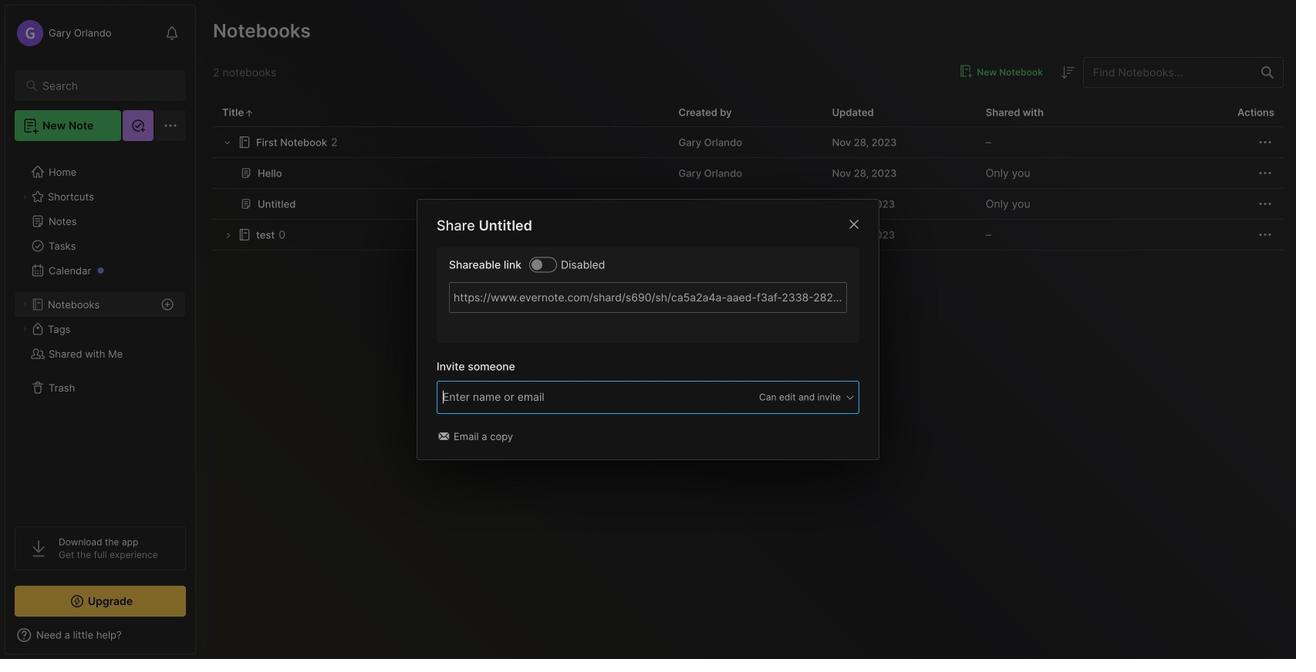 Task type: describe. For each thing, give the bounding box(es) containing it.
main element
[[0, 0, 201, 660]]

none search field inside main element
[[42, 76, 166, 95]]

2 row from the top
[[213, 158, 1284, 189]]

tree inside main element
[[5, 151, 195, 513]]



Task type: locate. For each thing, give the bounding box(es) containing it.
Find Notebooks… text field
[[1084, 60, 1253, 85]]

row
[[213, 127, 1284, 158], [213, 158, 1284, 189], [213, 189, 1284, 220], [213, 220, 1284, 251]]

tree
[[5, 151, 195, 513]]

cell
[[670, 220, 823, 250]]

Shared URL text field
[[449, 282, 848, 313]]

3 row from the top
[[213, 189, 1284, 220]]

expand tags image
[[20, 325, 29, 334]]

close image
[[845, 215, 864, 234]]

row group
[[213, 127, 1284, 251]]

arrow image
[[221, 137, 233, 148]]

shared link switcher image
[[532, 260, 543, 270]]

4 row from the top
[[213, 220, 1284, 251]]

1 row from the top
[[213, 127, 1284, 158]]

Add tag field
[[442, 389, 627, 406]]

expand notebooks image
[[20, 300, 29, 310]]

None search field
[[42, 76, 166, 95]]

Search text field
[[42, 79, 166, 93]]



Task type: vqa. For each thing, say whether or not it's contained in the screenshot.
Italic ICON
no



